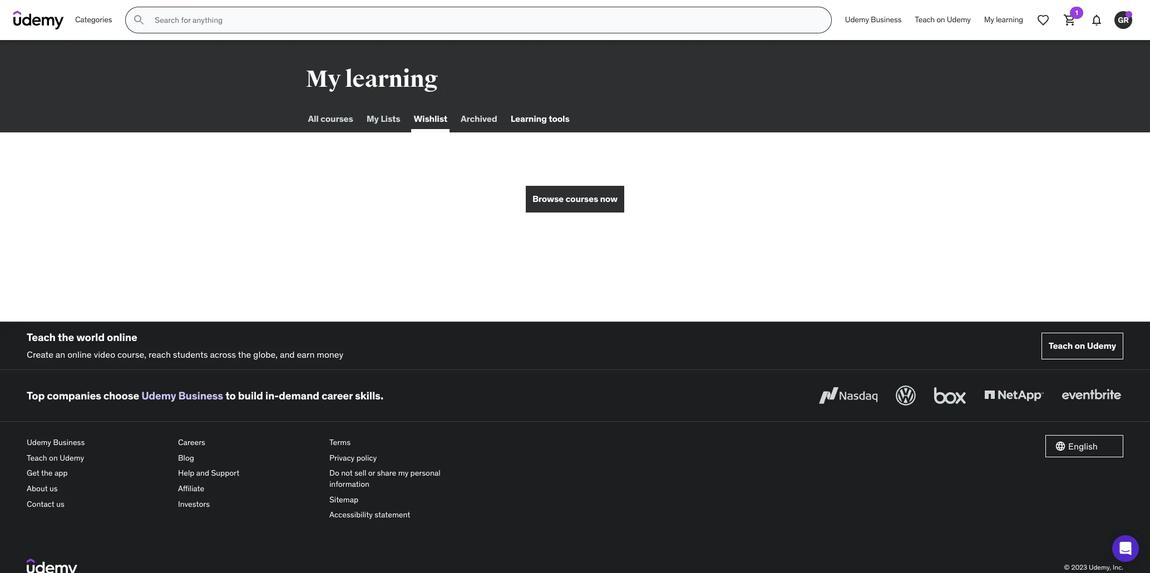 Task type: vqa. For each thing, say whether or not it's contained in the screenshot.
"05-"
no



Task type: describe. For each thing, give the bounding box(es) containing it.
terms
[[329, 437, 351, 447]]

1 horizontal spatial learning
[[996, 15, 1023, 25]]

Search for anything text field
[[153, 11, 818, 29]]

wishlist image
[[1037, 13, 1050, 27]]

not
[[341, 468, 353, 478]]

all
[[308, 113, 319, 124]]

teach inside "teach the world online create an online video course, reach students across the globe, and earn money"
[[27, 331, 56, 344]]

box image
[[931, 383, 969, 408]]

nasdaq image
[[816, 383, 880, 408]]

policy
[[356, 453, 377, 463]]

lists
[[381, 113, 400, 124]]

sell
[[355, 468, 366, 478]]

help
[[178, 468, 194, 478]]

tools
[[549, 113, 570, 124]]

about us link
[[27, 481, 169, 497]]

get
[[27, 468, 39, 478]]

1 vertical spatial business
[[178, 389, 223, 402]]

notifications image
[[1090, 13, 1103, 27]]

career
[[322, 389, 353, 402]]

udemy business teach on udemy get the app about us contact us
[[27, 437, 85, 509]]

the inside udemy business teach on udemy get the app about us contact us
[[41, 468, 53, 478]]

demand
[[279, 389, 319, 402]]

you have alerts image
[[1126, 11, 1132, 18]]

udemy,
[[1089, 563, 1111, 572]]

2 vertical spatial teach on udemy link
[[27, 451, 169, 466]]

2 horizontal spatial teach on udemy link
[[1041, 333, 1123, 359]]

learning tools link
[[508, 106, 572, 132]]

careers link
[[178, 435, 320, 451]]

blog link
[[178, 451, 320, 466]]

do not sell or share my personal information button
[[329, 466, 472, 492]]

2 vertical spatial udemy business link
[[27, 435, 169, 451]]

1 vertical spatial learning
[[345, 65, 438, 93]]

1 vertical spatial online
[[67, 349, 92, 360]]

choose
[[103, 389, 139, 402]]

gr
[[1118, 15, 1129, 25]]

support
[[211, 468, 239, 478]]

money
[[317, 349, 343, 360]]

1 link
[[1057, 7, 1083, 33]]

or
[[368, 468, 375, 478]]

affiliate link
[[178, 481, 320, 497]]

2023
[[1071, 563, 1087, 572]]

investors
[[178, 499, 210, 509]]

0 vertical spatial my learning
[[984, 15, 1023, 25]]

terms privacy policy do not sell or share my personal information sitemap accessibility statement
[[329, 437, 440, 520]]

archived
[[461, 113, 497, 124]]

terms link
[[329, 435, 472, 451]]

course,
[[117, 349, 146, 360]]

and inside "teach the world online create an online video course, reach students across the globe, and earn money"
[[280, 349, 295, 360]]

affiliate
[[178, 484, 204, 494]]

inc.
[[1113, 563, 1123, 572]]

app
[[54, 468, 68, 478]]

an
[[56, 349, 65, 360]]

0 vertical spatial teach on udemy link
[[908, 7, 977, 33]]

top
[[27, 389, 45, 402]]

english
[[1068, 441, 1098, 452]]

privacy policy link
[[329, 451, 472, 466]]

my for my lists link
[[367, 113, 379, 124]]

my
[[398, 468, 409, 478]]

1 vertical spatial udemy business link
[[141, 389, 223, 402]]

blog
[[178, 453, 194, 463]]

top companies choose udemy business to build in-demand career skills.
[[27, 389, 383, 402]]

udemy business
[[845, 15, 902, 25]]

small image
[[1055, 441, 1066, 452]]

teach the world online create an online video course, reach students across the globe, and earn money
[[27, 331, 343, 360]]

0 vertical spatial online
[[107, 331, 137, 344]]

1 horizontal spatial on
[[937, 15, 945, 25]]

archived link
[[458, 106, 500, 132]]

browse courses now link
[[526, 186, 624, 213]]

create
[[27, 349, 53, 360]]

earn
[[297, 349, 315, 360]]

0 vertical spatial us
[[50, 484, 58, 494]]

browse courses now
[[532, 193, 618, 204]]

privacy
[[329, 453, 355, 463]]

about
[[27, 484, 48, 494]]

get the app link
[[27, 466, 169, 481]]

companies
[[47, 389, 101, 402]]

browse
[[532, 193, 564, 204]]

do
[[329, 468, 339, 478]]

categories button
[[68, 7, 119, 33]]

english button
[[1045, 435, 1123, 457]]



Task type: locate. For each thing, give the bounding box(es) containing it.
my left lists
[[367, 113, 379, 124]]

now
[[600, 193, 618, 204]]

the right get
[[41, 468, 53, 478]]

my learning
[[984, 15, 1023, 25], [306, 65, 438, 93]]

my lists link
[[364, 106, 402, 132]]

0 horizontal spatial and
[[196, 468, 209, 478]]

eventbrite image
[[1059, 383, 1123, 408]]

all courses link
[[306, 106, 355, 132]]

and left earn at the bottom left
[[280, 349, 295, 360]]

udemy image
[[13, 11, 64, 29], [27, 558, 77, 573]]

the left globe,
[[238, 349, 251, 360]]

2 horizontal spatial my
[[984, 15, 994, 25]]

0 horizontal spatial teach on udemy
[[915, 15, 971, 25]]

and inside careers blog help and support affiliate investors
[[196, 468, 209, 478]]

help and support link
[[178, 466, 320, 481]]

my learning left wishlist image
[[984, 15, 1023, 25]]

1 horizontal spatial courses
[[566, 193, 598, 204]]

and right help
[[196, 468, 209, 478]]

volkswagen image
[[894, 383, 918, 408]]

0 vertical spatial my
[[984, 15, 994, 25]]

0 horizontal spatial my
[[306, 65, 341, 93]]

contact
[[27, 499, 54, 509]]

1 horizontal spatial my learning
[[984, 15, 1023, 25]]

the
[[58, 331, 74, 344], [238, 349, 251, 360], [41, 468, 53, 478]]

1
[[1075, 8, 1078, 17]]

0 horizontal spatial courses
[[321, 113, 353, 124]]

learning up lists
[[345, 65, 438, 93]]

1 vertical spatial teach on udemy link
[[1041, 333, 1123, 359]]

business inside udemy business teach on udemy get the app about us contact us
[[53, 437, 85, 447]]

0 horizontal spatial business
[[53, 437, 85, 447]]

teach on udemy
[[915, 15, 971, 25], [1049, 340, 1116, 351]]

statement
[[375, 510, 410, 520]]

online up course,
[[107, 331, 137, 344]]

build
[[238, 389, 263, 402]]

world
[[76, 331, 105, 344]]

reach
[[149, 349, 171, 360]]

students
[[173, 349, 208, 360]]

1 vertical spatial us
[[56, 499, 64, 509]]

1 vertical spatial the
[[238, 349, 251, 360]]

2 vertical spatial my
[[367, 113, 379, 124]]

my for the my learning link
[[984, 15, 994, 25]]

2 vertical spatial on
[[49, 453, 58, 463]]

and
[[280, 349, 295, 360], [196, 468, 209, 478]]

skills.
[[355, 389, 383, 402]]

0 horizontal spatial on
[[49, 453, 58, 463]]

©
[[1064, 563, 1070, 572]]

categories
[[75, 15, 112, 25]]

my learning link
[[977, 7, 1030, 33]]

1 horizontal spatial and
[[280, 349, 295, 360]]

0 vertical spatial on
[[937, 15, 945, 25]]

careers
[[178, 437, 205, 447]]

sitemap
[[329, 494, 358, 504]]

0 vertical spatial learning
[[996, 15, 1023, 25]]

0 vertical spatial teach on udemy
[[915, 15, 971, 25]]

my up all courses
[[306, 65, 341, 93]]

contact us link
[[27, 497, 169, 512]]

0 vertical spatial the
[[58, 331, 74, 344]]

teach inside udemy business teach on udemy get the app about us contact us
[[27, 453, 47, 463]]

0 horizontal spatial my learning
[[306, 65, 438, 93]]

online
[[107, 331, 137, 344], [67, 349, 92, 360]]

0 vertical spatial udemy business link
[[838, 7, 908, 33]]

1 horizontal spatial online
[[107, 331, 137, 344]]

sitemap link
[[329, 492, 472, 508]]

0 horizontal spatial learning
[[345, 65, 438, 93]]

courses right all in the left top of the page
[[321, 113, 353, 124]]

1 vertical spatial udemy image
[[27, 558, 77, 573]]

information
[[329, 479, 369, 489]]

0 horizontal spatial online
[[67, 349, 92, 360]]

1 horizontal spatial my
[[367, 113, 379, 124]]

1 horizontal spatial teach on udemy
[[1049, 340, 1116, 351]]

us
[[50, 484, 58, 494], [56, 499, 64, 509]]

teach
[[915, 15, 935, 25], [27, 331, 56, 344], [1049, 340, 1073, 351], [27, 453, 47, 463]]

1 vertical spatial teach on udemy
[[1049, 340, 1116, 351]]

0 horizontal spatial the
[[41, 468, 53, 478]]

learning left wishlist image
[[996, 15, 1023, 25]]

0 vertical spatial business
[[871, 15, 902, 25]]

my lists
[[367, 113, 400, 124]]

1 horizontal spatial teach on udemy link
[[908, 7, 977, 33]]

1 vertical spatial on
[[1075, 340, 1085, 351]]

in-
[[265, 389, 279, 402]]

2 vertical spatial the
[[41, 468, 53, 478]]

wishlist
[[414, 113, 447, 124]]

across
[[210, 349, 236, 360]]

investors link
[[178, 497, 320, 512]]

0 vertical spatial and
[[280, 349, 295, 360]]

© 2023 udemy, inc.
[[1064, 563, 1123, 572]]

0 horizontal spatial teach on udemy link
[[27, 451, 169, 466]]

learning
[[511, 113, 547, 124]]

accessibility
[[329, 510, 373, 520]]

1 vertical spatial my
[[306, 65, 341, 93]]

on inside udemy business teach on udemy get the app about us contact us
[[49, 453, 58, 463]]

1 vertical spatial my learning
[[306, 65, 438, 93]]

shopping cart with 1 item image
[[1063, 13, 1077, 27]]

video
[[94, 349, 115, 360]]

courses left now
[[566, 193, 598, 204]]

courses for browse
[[566, 193, 598, 204]]

all courses
[[308, 113, 353, 124]]

my learning up my lists
[[306, 65, 438, 93]]

wishlist link
[[411, 106, 450, 132]]

0 vertical spatial udemy image
[[13, 11, 64, 29]]

business for udemy business
[[871, 15, 902, 25]]

1 horizontal spatial the
[[58, 331, 74, 344]]

us right the about
[[50, 484, 58, 494]]

us right contact
[[56, 499, 64, 509]]

the up an
[[58, 331, 74, 344]]

careers blog help and support affiliate investors
[[178, 437, 239, 509]]

to
[[225, 389, 236, 402]]

1 vertical spatial and
[[196, 468, 209, 478]]

udemy business link
[[838, 7, 908, 33], [141, 389, 223, 402], [27, 435, 169, 451]]

teach on udemy link
[[908, 7, 977, 33], [1041, 333, 1123, 359], [27, 451, 169, 466]]

my left wishlist image
[[984, 15, 994, 25]]

2 horizontal spatial the
[[238, 349, 251, 360]]

submit search image
[[133, 13, 146, 27]]

business for udemy business teach on udemy get the app about us contact us
[[53, 437, 85, 447]]

2 vertical spatial business
[[53, 437, 85, 447]]

courses for all
[[321, 113, 353, 124]]

1 vertical spatial courses
[[566, 193, 598, 204]]

netapp image
[[982, 383, 1046, 408]]

learning tools
[[511, 113, 570, 124]]

2 horizontal spatial business
[[871, 15, 902, 25]]

accessibility statement link
[[329, 508, 472, 523]]

personal
[[410, 468, 440, 478]]

courses
[[321, 113, 353, 124], [566, 193, 598, 204]]

learning
[[996, 15, 1023, 25], [345, 65, 438, 93]]

on
[[937, 15, 945, 25], [1075, 340, 1085, 351], [49, 453, 58, 463]]

2 horizontal spatial on
[[1075, 340, 1085, 351]]

share
[[377, 468, 396, 478]]

globe,
[[253, 349, 278, 360]]

1 horizontal spatial business
[[178, 389, 223, 402]]

udemy
[[845, 15, 869, 25], [947, 15, 971, 25], [1087, 340, 1116, 351], [141, 389, 176, 402], [27, 437, 51, 447], [60, 453, 84, 463]]

0 vertical spatial courses
[[321, 113, 353, 124]]

gr link
[[1110, 7, 1137, 33]]

online right an
[[67, 349, 92, 360]]



